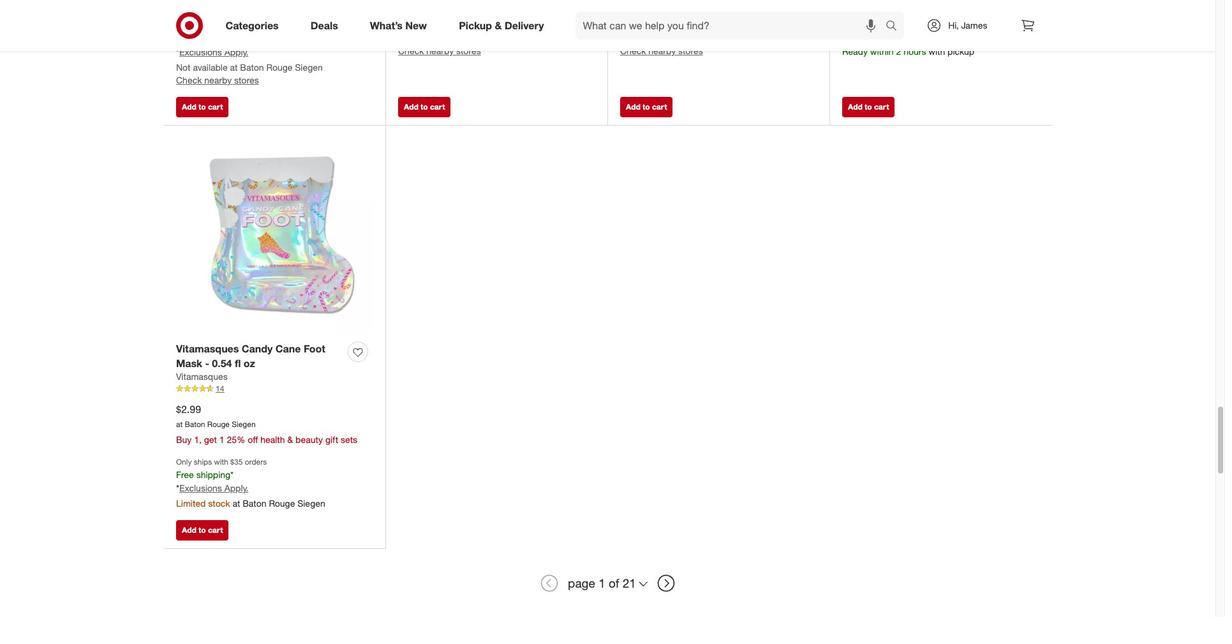 Task type: vqa. For each thing, say whether or not it's contained in the screenshot.
$25
no



Task type: locate. For each thing, give the bounding box(es) containing it.
0 vertical spatial vitamasques
[[176, 343, 239, 355]]

$35
[[230, 21, 243, 31], [230, 458, 243, 467]]

apply. inside * exclusions apply. baton rouge siegen check nearby stores
[[447, 17, 471, 28]]

2 horizontal spatial check
[[620, 45, 646, 56]]

2 ships from the top
[[194, 458, 212, 467]]

1 horizontal spatial available
[[637, 33, 672, 43]]

check nearby stores button
[[398, 45, 481, 57], [620, 45, 703, 57], [176, 74, 259, 87]]

at inside free shipping * exclusions apply. in stock at  baton rouge siegen ready within 2 hours with pickup
[[877, 33, 884, 44]]

1 inside page 1 of 21 dropdown button
[[599, 576, 606, 591]]

siegen inside "only ships with $35 orders free shipping * exclusions apply. not available at baton rouge siegen check nearby stores"
[[295, 62, 323, 73]]

at
[[674, 33, 682, 43], [877, 33, 884, 44], [230, 62, 238, 73], [176, 420, 183, 430], [233, 499, 240, 509]]

to for * exclusions apply. baton rouge siegen check nearby stores
[[421, 102, 428, 112]]

apply. inside 'free shipping * * exclusions apply. not available at baton rouge siegen check nearby stores'
[[669, 17, 693, 28]]

apply. inside only ships with $35 orders free shipping * * exclusions apply. limited stock at  baton rouge siegen
[[224, 483, 248, 494]]

1 horizontal spatial check nearby stores button
[[398, 45, 481, 57]]

add for * exclusions apply. baton rouge siegen check nearby stores
[[404, 102, 419, 112]]

1 vertical spatial vitamasques
[[176, 372, 228, 383]]

1 vertical spatial stock
[[208, 499, 230, 509]]

orders inside "only ships with $35 orders free shipping * exclusions apply. not available at baton rouge siegen check nearby stores"
[[245, 21, 267, 31]]

exclusions inside only ships with $35 orders free shipping * * exclusions apply. limited stock at  baton rouge siegen
[[179, 483, 222, 494]]

14 link
[[176, 384, 373, 395]]

at inside 'free shipping * * exclusions apply. not available at baton rouge siegen check nearby stores'
[[674, 33, 682, 43]]

at inside only ships with $35 orders free shipping * * exclusions apply. limited stock at  baton rouge siegen
[[233, 499, 240, 509]]

add to cart button for * exclusions apply. baton rouge siegen check nearby stores
[[398, 97, 451, 117]]

25%
[[227, 435, 245, 446]]

0 horizontal spatial available
[[193, 62, 228, 73]]

$35 for exclusions
[[230, 458, 243, 467]]

1 vertical spatial not
[[176, 62, 191, 73]]

baton inside free shipping * exclusions apply. in stock at  baton rouge siegen ready within 2 hours with pickup
[[887, 33, 911, 44]]

stores down the categories
[[234, 75, 259, 86]]

shipping inside only ships with $35 orders free shipping * * exclusions apply. limited stock at  baton rouge siegen
[[196, 470, 230, 481]]

free
[[620, 4, 638, 15], [843, 5, 860, 15], [176, 33, 194, 44], [176, 470, 194, 481]]

0 vertical spatial with
[[214, 21, 228, 31]]

0 horizontal spatial nearby
[[204, 75, 232, 86]]

1 horizontal spatial &
[[495, 19, 502, 32]]

baton inside $2.99 at baton rouge siegen buy 1, get 1 25% off health & beauty gift sets
[[185, 420, 205, 430]]

with inside free shipping * exclusions apply. in stock at  baton rouge siegen ready within 2 hours with pickup
[[929, 46, 945, 57]]

exclusions
[[401, 17, 444, 28], [624, 17, 666, 28], [846, 18, 888, 29], [179, 47, 222, 58], [179, 483, 222, 494]]

stores down what can we help you find? suggestions appear below search field
[[679, 45, 703, 56]]

1 vertical spatial 1
[[599, 576, 606, 591]]

add
[[182, 102, 196, 112], [404, 102, 419, 112], [626, 102, 641, 112], [848, 102, 863, 112], [182, 526, 196, 535]]

0 vertical spatial &
[[495, 19, 502, 32]]

page
[[568, 576, 595, 591]]

exclusions apply. button
[[401, 17, 471, 29], [624, 17, 693, 29], [846, 17, 915, 30], [179, 46, 248, 59], [179, 483, 248, 495]]

page 1 of 21
[[568, 576, 636, 591]]

ready
[[843, 46, 868, 57]]

0 horizontal spatial stores
[[234, 75, 259, 86]]

& right pickup
[[495, 19, 502, 32]]

stores down pickup
[[456, 45, 481, 56]]

check nearby stores button for nearby
[[398, 45, 481, 57]]

vitamasques candy cane foot mask - 0.54 fl oz image
[[176, 138, 373, 335], [176, 138, 373, 335]]

ships
[[194, 21, 212, 31], [194, 458, 212, 467]]

orders for exclusions
[[245, 458, 267, 467]]

1 vertical spatial available
[[193, 62, 228, 73]]

14
[[216, 384, 224, 394]]

check
[[398, 45, 424, 56], [620, 45, 646, 56], [176, 75, 202, 86]]

* exclusions apply. baton rouge siegen check nearby stores
[[398, 17, 545, 56]]

1 horizontal spatial check
[[398, 45, 424, 56]]

2 horizontal spatial check nearby stores button
[[620, 45, 703, 57]]

baton
[[462, 33, 486, 43], [684, 33, 708, 43], [887, 33, 911, 44], [240, 62, 264, 73], [185, 420, 205, 430], [243, 499, 267, 509]]

vitamasques down -
[[176, 372, 228, 383]]

nearby inside 'free shipping * * exclusions apply. not available at baton rouge siegen check nearby stores'
[[649, 45, 676, 56]]

vitamasques inside vitamasques candy cane foot mask - 0.54 fl oz
[[176, 343, 239, 355]]

exclusions inside "only ships with $35 orders free shipping * exclusions apply. not available at baton rouge siegen check nearby stores"
[[179, 47, 222, 58]]

0 horizontal spatial &
[[287, 435, 293, 446]]

stock up ready
[[852, 33, 874, 44]]

0 horizontal spatial not
[[176, 62, 191, 73]]

0 vertical spatial stock
[[852, 33, 874, 44]]

nearby
[[427, 45, 454, 56], [649, 45, 676, 56], [204, 75, 232, 86]]

1 horizontal spatial not
[[620, 33, 635, 43]]

1 right get
[[219, 435, 224, 446]]

only
[[176, 21, 192, 31], [176, 458, 192, 467]]

available inside "only ships with $35 orders free shipping * exclusions apply. not available at baton rouge siegen check nearby stores"
[[193, 62, 228, 73]]

0 horizontal spatial stock
[[208, 499, 230, 509]]

0 vertical spatial not
[[620, 33, 635, 43]]

ships inside "only ships with $35 orders free shipping * exclusions apply. not available at baton rouge siegen check nearby stores"
[[194, 21, 212, 31]]

vitamasques candy cane foot mask - 0.54 fl oz
[[176, 343, 326, 370]]

1 horizontal spatial 1
[[599, 576, 606, 591]]

only for *
[[176, 458, 192, 467]]

1 vertical spatial with
[[929, 46, 945, 57]]

2 only from the top
[[176, 458, 192, 467]]

21
[[623, 576, 636, 591]]

0 vertical spatial ships
[[194, 21, 212, 31]]

2
[[896, 46, 901, 57]]

0 vertical spatial only
[[176, 21, 192, 31]]

0 vertical spatial $35
[[230, 21, 243, 31]]

at inside $2.99 at baton rouge siegen buy 1, get 1 25% off health & beauty gift sets
[[176, 420, 183, 430]]

0 vertical spatial 1
[[219, 435, 224, 446]]

stock
[[852, 33, 874, 44], [208, 499, 230, 509]]

james
[[962, 20, 988, 31]]

what's
[[370, 19, 403, 32]]

0 horizontal spatial check nearby stores button
[[176, 74, 259, 87]]

1 orders from the top
[[245, 21, 267, 31]]

1 horizontal spatial nearby
[[427, 45, 454, 56]]

1 vertical spatial ships
[[194, 458, 212, 467]]

vitamasques link
[[176, 371, 228, 384]]

orders
[[245, 21, 267, 31], [245, 458, 267, 467]]

to
[[199, 102, 206, 112], [421, 102, 428, 112], [643, 102, 650, 112], [865, 102, 872, 112], [199, 526, 206, 535]]

check inside * exclusions apply. baton rouge siegen check nearby stores
[[398, 45, 424, 56]]

1 horizontal spatial stock
[[852, 33, 874, 44]]

orders for apply.
[[245, 21, 267, 31]]

fl
[[235, 357, 241, 370]]

&
[[495, 19, 502, 32], [287, 435, 293, 446]]

at inside "only ships with $35 orders free shipping * exclusions apply. not available at baton rouge siegen check nearby stores"
[[230, 62, 238, 73]]

with for siegen
[[214, 458, 228, 467]]

available
[[637, 33, 672, 43], [193, 62, 228, 73]]

rouge
[[489, 33, 515, 43], [711, 33, 737, 43], [913, 33, 939, 44], [266, 62, 293, 73], [207, 420, 230, 430], [269, 499, 295, 509]]

2 vertical spatial with
[[214, 458, 228, 467]]

stores
[[456, 45, 481, 56], [679, 45, 703, 56], [234, 75, 259, 86]]

stock inside only ships with $35 orders free shipping * * exclusions apply. limited stock at  baton rouge siegen
[[208, 499, 230, 509]]

only for exclusions
[[176, 21, 192, 31]]

categories link
[[215, 11, 295, 40]]

1 vertical spatial &
[[287, 435, 293, 446]]

rouge inside "only ships with $35 orders free shipping * exclusions apply. not available at baton rouge siegen check nearby stores"
[[266, 62, 293, 73]]

hi,
[[949, 20, 959, 31]]

foot
[[304, 343, 326, 355]]

add to cart
[[182, 102, 223, 112], [404, 102, 445, 112], [626, 102, 667, 112], [848, 102, 889, 112], [182, 526, 223, 535]]

ships inside only ships with $35 orders free shipping * * exclusions apply. limited stock at  baton rouge siegen
[[194, 458, 212, 467]]

& right health
[[287, 435, 293, 446]]

with inside only ships with $35 orders free shipping * * exclusions apply. limited stock at  baton rouge siegen
[[214, 458, 228, 467]]

0.54
[[212, 357, 232, 370]]

1 horizontal spatial stores
[[456, 45, 481, 56]]

exclusions inside free shipping * exclusions apply. in stock at  baton rouge siegen ready within 2 hours with pickup
[[846, 18, 888, 29]]

add to cart button
[[176, 97, 229, 117], [398, 97, 451, 117], [620, 97, 673, 117], [843, 97, 895, 117], [176, 521, 229, 541]]

1 inside $2.99 at baton rouge siegen buy 1, get 1 25% off health & beauty gift sets
[[219, 435, 224, 446]]

what's new link
[[359, 11, 443, 40]]

within
[[870, 46, 894, 57]]

-
[[205, 357, 209, 370]]

rouge inside 'free shipping * * exclusions apply. not available at baton rouge siegen check nearby stores'
[[711, 33, 737, 43]]

vitamasques
[[176, 343, 239, 355], [176, 372, 228, 383]]

only inside "only ships with $35 orders free shipping * exclusions apply. not available at baton rouge siegen check nearby stores"
[[176, 21, 192, 31]]

nearby inside * exclusions apply. baton rouge siegen check nearby stores
[[427, 45, 454, 56]]

to for free shipping * * exclusions apply. not available at baton rouge siegen check nearby stores
[[643, 102, 650, 112]]

1 $35 from the top
[[230, 21, 243, 31]]

1 only from the top
[[176, 21, 192, 31]]

2 horizontal spatial stores
[[679, 45, 703, 56]]

cart for * exclusions apply. baton rouge siegen check nearby stores
[[430, 102, 445, 112]]

0 horizontal spatial 1
[[219, 435, 224, 446]]

buy
[[176, 435, 192, 446]]

2 vitamasques from the top
[[176, 372, 228, 383]]

rouge inside free shipping * exclusions apply. in stock at  baton rouge siegen ready within 2 hours with pickup
[[913, 33, 939, 44]]

2 horizontal spatial nearby
[[649, 45, 676, 56]]

hi, james
[[949, 20, 988, 31]]

only inside only ships with $35 orders free shipping * * exclusions apply. limited stock at  baton rouge siegen
[[176, 458, 192, 467]]

cart for free shipping * exclusions apply. in stock at  baton rouge siegen ready within 2 hours with pickup
[[874, 102, 889, 112]]

pickup & delivery link
[[448, 11, 560, 40]]

add to cart button for free shipping * exclusions apply. in stock at  baton rouge siegen ready within 2 hours with pickup
[[843, 97, 895, 117]]

deals link
[[300, 11, 354, 40]]

cart
[[208, 102, 223, 112], [430, 102, 445, 112], [652, 102, 667, 112], [874, 102, 889, 112], [208, 526, 223, 535]]

oz
[[244, 357, 255, 370]]

with
[[214, 21, 228, 31], [929, 46, 945, 57], [214, 458, 228, 467]]

free shipping * * exclusions apply. not available at baton rouge siegen check nearby stores
[[620, 4, 767, 56]]

with inside "only ships with $35 orders free shipping * exclusions apply. not available at baton rouge siegen check nearby stores"
[[214, 21, 228, 31]]

1 ships from the top
[[194, 21, 212, 31]]

pickup & delivery
[[459, 19, 544, 32]]

orders inside only ships with $35 orders free shipping * * exclusions apply. limited stock at  baton rouge siegen
[[245, 458, 267, 467]]

apply.
[[447, 17, 471, 28], [669, 17, 693, 28], [891, 18, 915, 29], [224, 47, 248, 58], [224, 483, 248, 494]]

limited
[[176, 499, 206, 509]]

hours
[[904, 46, 926, 57]]

siegen
[[517, 33, 545, 43], [739, 33, 767, 43], [942, 33, 969, 44], [295, 62, 323, 73], [232, 420, 256, 430], [298, 499, 325, 509]]

free inside "only ships with $35 orders free shipping * exclusions apply. not available at baton rouge siegen check nearby stores"
[[176, 33, 194, 44]]

ships for exclusions
[[194, 458, 212, 467]]

2 $35 from the top
[[230, 458, 243, 467]]

not inside 'free shipping * * exclusions apply. not available at baton rouge siegen check nearby stores'
[[620, 33, 635, 43]]

$35 inside "only ships with $35 orders free shipping * exclusions apply. not available at baton rouge siegen check nearby stores"
[[230, 21, 243, 31]]

off
[[248, 435, 258, 446]]

0 horizontal spatial check
[[176, 75, 202, 86]]

cart for free shipping * * exclusions apply. not available at baton rouge siegen check nearby stores
[[652, 102, 667, 112]]

2 orders from the top
[[245, 458, 267, 467]]

new
[[406, 19, 427, 32]]

vitamasques up -
[[176, 343, 239, 355]]

1 vertical spatial $35
[[230, 458, 243, 467]]

free inside 'free shipping * * exclusions apply. not available at baton rouge siegen check nearby stores'
[[620, 4, 638, 15]]

ships left the categories
[[194, 21, 212, 31]]

1
[[219, 435, 224, 446], [599, 576, 606, 591]]

baton inside only ships with $35 orders free shipping * * exclusions apply. limited stock at  baton rouge siegen
[[243, 499, 267, 509]]

apply. inside "only ships with $35 orders free shipping * exclusions apply. not available at baton rouge siegen check nearby stores"
[[224, 47, 248, 58]]

delivery
[[505, 19, 544, 32]]

1 vitamasques from the top
[[176, 343, 239, 355]]

$35 inside only ships with $35 orders free shipping * * exclusions apply. limited stock at  baton rouge siegen
[[230, 458, 243, 467]]

stores inside "only ships with $35 orders free shipping * exclusions apply. not available at baton rouge siegen check nearby stores"
[[234, 75, 259, 86]]

rouge inside * exclusions apply. baton rouge siegen check nearby stores
[[489, 33, 515, 43]]

not
[[620, 33, 635, 43], [176, 62, 191, 73]]

1 vertical spatial orders
[[245, 458, 267, 467]]

0 vertical spatial orders
[[245, 21, 267, 31]]

shipping
[[641, 4, 675, 15], [863, 5, 897, 15], [196, 33, 230, 44], [196, 470, 230, 481]]

*
[[675, 4, 678, 15], [897, 5, 900, 15], [398, 17, 401, 28], [620, 17, 624, 28], [176, 47, 179, 58], [230, 470, 234, 481], [176, 483, 179, 494]]

1 vertical spatial only
[[176, 458, 192, 467]]

1 left of
[[599, 576, 606, 591]]

with for check
[[214, 21, 228, 31]]

stock right limited
[[208, 499, 230, 509]]

ships down 1,
[[194, 458, 212, 467]]

0 vertical spatial available
[[637, 33, 672, 43]]

what's new
[[370, 19, 427, 32]]

health
[[261, 435, 285, 446]]

* inside * exclusions apply. baton rouge siegen check nearby stores
[[398, 17, 401, 28]]

beauty
[[296, 435, 323, 446]]

add to cart for * exclusions apply. baton rouge siegen check nearby stores
[[404, 102, 445, 112]]



Task type: describe. For each thing, give the bounding box(es) containing it.
stores inside 'free shipping * * exclusions apply. not available at baton rouge siegen check nearby stores'
[[679, 45, 703, 56]]

search
[[880, 20, 911, 33]]

cane
[[276, 343, 301, 355]]

deals
[[311, 19, 338, 32]]

add for free shipping * exclusions apply. in stock at  baton rouge siegen ready within 2 hours with pickup
[[848, 102, 863, 112]]

gift
[[325, 435, 338, 446]]

$2.99 at baton rouge siegen buy 1, get 1 25% off health & beauty gift sets
[[176, 403, 357, 446]]

ships for apply.
[[194, 21, 212, 31]]

pickup
[[459, 19, 492, 32]]

apply. inside free shipping * exclusions apply. in stock at  baton rouge siegen ready within 2 hours with pickup
[[891, 18, 915, 29]]

& inside $2.99 at baton rouge siegen buy 1, get 1 25% off health & beauty gift sets
[[287, 435, 293, 446]]

vitamasques for vitamasques candy cane foot mask - 0.54 fl oz
[[176, 343, 239, 355]]

shipping inside 'free shipping * * exclusions apply. not available at baton rouge siegen check nearby stores'
[[641, 4, 675, 15]]

page 1 of 21 button
[[562, 570, 654, 598]]

add to cart for free shipping * * exclusions apply. not available at baton rouge siegen check nearby stores
[[626, 102, 667, 112]]

$2.99
[[176, 403, 201, 416]]

rouge inside only ships with $35 orders free shipping * * exclusions apply. limited stock at  baton rouge siegen
[[269, 499, 295, 509]]

vitamasques for vitamasques
[[176, 372, 228, 383]]

not inside "only ships with $35 orders free shipping * exclusions apply. not available at baton rouge siegen check nearby stores"
[[176, 62, 191, 73]]

free inside free shipping * exclusions apply. in stock at  baton rouge siegen ready within 2 hours with pickup
[[843, 5, 860, 15]]

stock inside free shipping * exclusions apply. in stock at  baton rouge siegen ready within 2 hours with pickup
[[852, 33, 874, 44]]

search button
[[880, 11, 911, 42]]

* inside "only ships with $35 orders free shipping * exclusions apply. not available at baton rouge siegen check nearby stores"
[[176, 47, 179, 58]]

siegen inside free shipping * exclusions apply. in stock at  baton rouge siegen ready within 2 hours with pickup
[[942, 33, 969, 44]]

baton inside * exclusions apply. baton rouge siegen check nearby stores
[[462, 33, 486, 43]]

free inside only ships with $35 orders free shipping * * exclusions apply. limited stock at  baton rouge siegen
[[176, 470, 194, 481]]

$35 for apply.
[[230, 21, 243, 31]]

siegen inside * exclusions apply. baton rouge siegen check nearby stores
[[517, 33, 545, 43]]

stores inside * exclusions apply. baton rouge siegen check nearby stores
[[456, 45, 481, 56]]

baton inside 'free shipping * * exclusions apply. not available at baton rouge siegen check nearby stores'
[[684, 33, 708, 43]]

categories
[[226, 19, 279, 32]]

only ships with $35 orders free shipping * * exclusions apply. limited stock at  baton rouge siegen
[[176, 458, 325, 509]]

mask
[[176, 357, 202, 370]]

check inside 'free shipping * * exclusions apply. not available at baton rouge siegen check nearby stores'
[[620, 45, 646, 56]]

rouge inside $2.99 at baton rouge siegen buy 1, get 1 25% off health & beauty gift sets
[[207, 420, 230, 430]]

siegen inside 'free shipping * * exclusions apply. not available at baton rouge siegen check nearby stores'
[[739, 33, 767, 43]]

available inside 'free shipping * * exclusions apply. not available at baton rouge siegen check nearby stores'
[[637, 33, 672, 43]]

vitamasques candy cane foot mask - 0.54 fl oz link
[[176, 342, 343, 371]]

of
[[609, 576, 619, 591]]

shipping inside "only ships with $35 orders free shipping * exclusions apply. not available at baton rouge siegen check nearby stores"
[[196, 33, 230, 44]]

nearby inside "only ships with $35 orders free shipping * exclusions apply. not available at baton rouge siegen check nearby stores"
[[204, 75, 232, 86]]

* inside free shipping * exclusions apply. in stock at  baton rouge siegen ready within 2 hours with pickup
[[897, 5, 900, 15]]

exclusions inside * exclusions apply. baton rouge siegen check nearby stores
[[401, 17, 444, 28]]

get
[[204, 435, 217, 446]]

check nearby stores button for available
[[620, 45, 703, 57]]

add to cart button for free shipping * * exclusions apply. not available at baton rouge siegen check nearby stores
[[620, 97, 673, 117]]

baton inside "only ships with $35 orders free shipping * exclusions apply. not available at baton rouge siegen check nearby stores"
[[240, 62, 264, 73]]

pickup
[[948, 46, 975, 57]]

1,
[[194, 435, 202, 446]]

add to cart for free shipping * exclusions apply. in stock at  baton rouge siegen ready within 2 hours with pickup
[[848, 102, 889, 112]]

siegen inside only ships with $35 orders free shipping * * exclusions apply. limited stock at  baton rouge siegen
[[298, 499, 325, 509]]

shipping inside free shipping * exclusions apply. in stock at  baton rouge siegen ready within 2 hours with pickup
[[863, 5, 897, 15]]

exclusions inside 'free shipping * * exclusions apply. not available at baton rouge siegen check nearby stores'
[[624, 17, 666, 28]]

only ships with $35 orders free shipping * exclusions apply. not available at baton rouge siegen check nearby stores
[[176, 21, 323, 86]]

add for free shipping * * exclusions apply. not available at baton rouge siegen check nearby stores
[[626, 102, 641, 112]]

in
[[843, 33, 850, 44]]

to for free shipping * exclusions apply. in stock at  baton rouge siegen ready within 2 hours with pickup
[[865, 102, 872, 112]]

candy
[[242, 343, 273, 355]]

siegen inside $2.99 at baton rouge siegen buy 1, get 1 25% off health & beauty gift sets
[[232, 420, 256, 430]]

What can we help you find? suggestions appear below search field
[[575, 11, 889, 40]]

sets
[[341, 435, 357, 446]]

free shipping * exclusions apply. in stock at  baton rouge siegen ready within 2 hours with pickup
[[843, 5, 975, 57]]

check inside "only ships with $35 orders free shipping * exclusions apply. not available at baton rouge siegen check nearby stores"
[[176, 75, 202, 86]]



